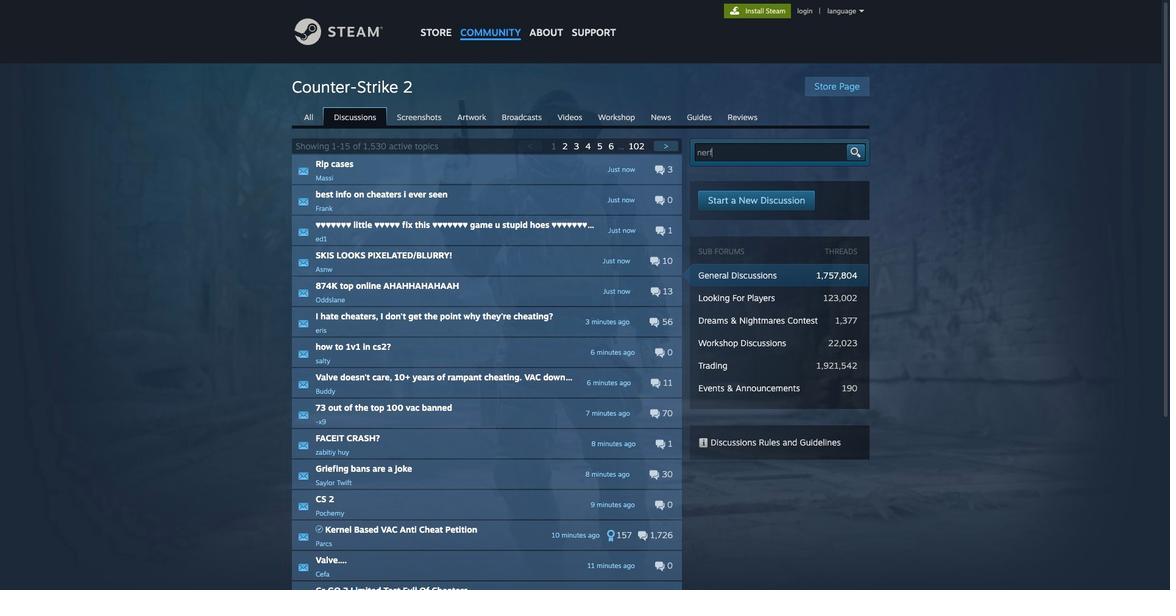 Task type: vqa. For each thing, say whether or not it's contained in the screenshot.
Nu View Steam Workshop items on the top of page
no



Task type: locate. For each thing, give the bounding box(es) containing it.
global menu navigation
[[416, 0, 621, 44]]

account menu navigation
[[725, 4, 868, 18]]

Search discussions text field
[[698, 146, 846, 159]]

this topic has been answered image
[[316, 526, 323, 533]]



Task type: describe. For each thing, give the bounding box(es) containing it.
there are new replies in this thread.  click to jump to the first unread reply image
[[295, 582, 316, 590]]

link to the steam homepage image
[[295, 18, 402, 45]]



